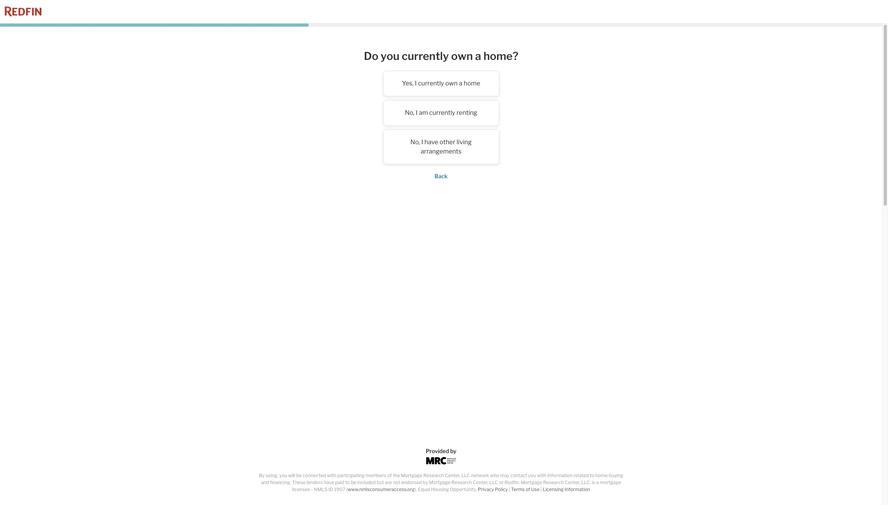 Task type: vqa. For each thing, say whether or not it's contained in the screenshot.
right center,
yes



Task type: describe. For each thing, give the bounding box(es) containing it.
do
[[364, 50, 378, 63]]

0 horizontal spatial you
[[279, 473, 287, 479]]

).
[[415, 487, 417, 493]]

back
[[435, 173, 448, 179]]

financing.
[[270, 480, 291, 486]]

and
[[261, 480, 269, 486]]

participating
[[337, 473, 365, 479]]

currently for you
[[402, 50, 449, 63]]

endorsed
[[401, 480, 422, 486]]

i for have
[[421, 138, 423, 146]]

2 with from the left
[[537, 473, 546, 479]]

2 vertical spatial currently
[[429, 109, 455, 116]]

living
[[457, 138, 472, 146]]

licensing information link
[[543, 487, 590, 493]]

0 vertical spatial to
[[590, 473, 594, 479]]

have inside by using, you will be connected with participating members of the mortgage research center, llc network who may contact you with information related to home buying and financing. these lenders have paid to be included but are not endorsed by mortgage research center, llc or redfin. mortgage research center, llc. is a mortgage licensee - nmls id 1907 (
[[324, 480, 334, 486]]

0 horizontal spatial research
[[423, 473, 444, 479]]

provided by
[[426, 448, 456, 455]]

(
[[346, 487, 348, 493]]

of for terms
[[526, 487, 530, 493]]

provided
[[426, 448, 449, 455]]

privacy
[[478, 487, 494, 493]]

home inside option group
[[464, 80, 480, 87]]

privacy policy link
[[478, 487, 508, 493]]

2 | from the left
[[541, 487, 542, 493]]

contact
[[510, 473, 527, 479]]

own for a
[[445, 80, 458, 87]]

included
[[357, 480, 376, 486]]

1 with from the left
[[327, 473, 336, 479]]

2 horizontal spatial research
[[543, 480, 564, 486]]

am
[[419, 109, 428, 116]]

arrangements
[[421, 148, 462, 155]]

of for members
[[387, 473, 392, 479]]

may
[[500, 473, 509, 479]]

is
[[592, 480, 595, 486]]

who
[[490, 473, 499, 479]]

by using, you will be connected with participating members of the mortgage research center, llc network who may contact you with information related to home buying and financing. these lenders have paid to be included but are not endorsed by mortgage research center, llc or redfin. mortgage research center, llc. is a mortgage licensee - nmls id 1907 (
[[259, 473, 623, 493]]

terms
[[511, 487, 525, 493]]

the
[[393, 473, 400, 479]]

terms of use link
[[511, 487, 540, 493]]

0 horizontal spatial mortgage
[[401, 473, 422, 479]]

will
[[288, 473, 295, 479]]

or
[[499, 480, 504, 486]]

redfin.
[[505, 480, 520, 486]]

1 | from the left
[[509, 487, 510, 493]]

1 vertical spatial be
[[351, 480, 356, 486]]

id
[[328, 487, 333, 493]]

use
[[531, 487, 540, 493]]

policy
[[495, 487, 508, 493]]

other
[[440, 138, 455, 146]]

1 vertical spatial llc
[[489, 480, 498, 486]]

i for currently
[[415, 80, 417, 87]]

no, i am currently renting
[[405, 109, 477, 116]]

licensing
[[543, 487, 564, 493]]

0 vertical spatial be
[[296, 473, 302, 479]]

0 horizontal spatial center,
[[445, 473, 460, 479]]



Task type: locate. For each thing, give the bounding box(es) containing it.
of inside by using, you will be connected with participating members of the mortgage research center, llc network who may contact you with information related to home buying and financing. these lenders have paid to be included but are not endorsed by mortgage research center, llc or redfin. mortgage research center, llc. is a mortgage licensee - nmls id 1907 (
[[387, 473, 392, 479]]

you
[[381, 50, 400, 63], [279, 473, 287, 479], [528, 473, 536, 479]]

have up id
[[324, 480, 334, 486]]

with up use
[[537, 473, 546, 479]]

lenders
[[307, 480, 323, 486]]

research up opportunity.
[[451, 480, 472, 486]]

but
[[377, 480, 384, 486]]

you right do
[[381, 50, 400, 63]]

1 horizontal spatial llc
[[489, 480, 498, 486]]

own inside option group
[[445, 80, 458, 87]]

| right use
[[541, 487, 542, 493]]

1 horizontal spatial home
[[595, 473, 608, 479]]

a right is at the bottom of page
[[596, 480, 599, 486]]

0 horizontal spatial be
[[296, 473, 302, 479]]

0 vertical spatial own
[[451, 50, 473, 63]]

research up housing at bottom
[[423, 473, 444, 479]]

1 vertical spatial by
[[423, 480, 428, 486]]

to up (
[[345, 480, 350, 486]]

mortgage
[[401, 473, 422, 479], [429, 480, 450, 486], [521, 480, 542, 486]]

1 horizontal spatial mortgage
[[429, 480, 450, 486]]

a home?
[[475, 50, 518, 63]]

1 horizontal spatial of
[[526, 487, 530, 493]]

no, for no, i am currently renting
[[405, 109, 414, 116]]

0 horizontal spatial a
[[459, 80, 462, 87]]

i up arrangements
[[421, 138, 423, 146]]

0 horizontal spatial |
[[509, 487, 510, 493]]

by
[[450, 448, 456, 455], [423, 480, 428, 486]]

with up paid
[[327, 473, 336, 479]]

1 horizontal spatial research
[[451, 480, 472, 486]]

| down redfin.
[[509, 487, 510, 493]]

connected
[[303, 473, 326, 479]]

to up is at the bottom of page
[[590, 473, 594, 479]]

own up yes, i currently own a home
[[451, 50, 473, 63]]

with
[[327, 473, 336, 479], [537, 473, 546, 479]]

home up mortgage
[[595, 473, 608, 479]]

no, inside no, i have other living arrangements
[[410, 138, 420, 146]]

0 horizontal spatial have
[[324, 480, 334, 486]]

own
[[451, 50, 473, 63], [445, 80, 458, 87]]

opportunity.
[[450, 487, 477, 493]]

llc up privacy policy link
[[489, 480, 498, 486]]

be
[[296, 473, 302, 479], [351, 480, 356, 486]]

have
[[424, 138, 438, 146], [324, 480, 334, 486]]

1 vertical spatial own
[[445, 80, 458, 87]]

no, left am
[[405, 109, 414, 116]]

i right 'yes,'
[[415, 80, 417, 87]]

home inside by using, you will be connected with participating members of the mortgage research center, llc network who may contact you with information related to home buying and financing. these lenders have paid to be included but are not endorsed by mortgage research center, llc or redfin. mortgage research center, llc. is a mortgage licensee - nmls id 1907 (
[[595, 473, 608, 479]]

1907
[[334, 487, 345, 493]]

by up mortgage research center image
[[450, 448, 456, 455]]

a inside option group
[[459, 80, 462, 87]]

0 vertical spatial have
[[424, 138, 438, 146]]

licensee
[[292, 487, 310, 493]]

buying
[[609, 473, 623, 479]]

no, for no, i have other living arrangements
[[410, 138, 420, 146]]

1 horizontal spatial |
[[541, 487, 542, 493]]

1 vertical spatial have
[[324, 480, 334, 486]]

currently up yes, i currently own a home
[[402, 50, 449, 63]]

a up the renting
[[459, 80, 462, 87]]

nmls
[[314, 487, 327, 493]]

no,
[[405, 109, 414, 116], [410, 138, 420, 146]]

www.nmlsconsumeraccess.org link
[[348, 487, 415, 493]]

1 vertical spatial home
[[595, 473, 608, 479]]

research up licensing
[[543, 480, 564, 486]]

0 vertical spatial home
[[464, 80, 480, 87]]

-
[[311, 487, 313, 493]]

related
[[574, 473, 589, 479]]

do you currently own a home? option group
[[286, 71, 596, 164]]

of left the
[[387, 473, 392, 479]]

1 vertical spatial of
[[526, 487, 530, 493]]

|
[[509, 487, 510, 493], [541, 487, 542, 493]]

have inside no, i have other living arrangements
[[424, 138, 438, 146]]

do you currently own a home?
[[364, 50, 518, 63]]

a
[[459, 80, 462, 87], [596, 480, 599, 486]]

renting
[[457, 109, 477, 116]]

i inside no, i have other living arrangements
[[421, 138, 423, 146]]

by up equal
[[423, 480, 428, 486]]

by inside by using, you will be connected with participating members of the mortgage research center, llc network who may contact you with information related to home buying and financing. these lenders have paid to be included but are not endorsed by mortgage research center, llc or redfin. mortgage research center, llc. is a mortgage licensee - nmls id 1907 (
[[423, 480, 428, 486]]

llc
[[461, 473, 470, 479], [489, 480, 498, 486]]

not
[[393, 480, 400, 486]]

have up arrangements
[[424, 138, 438, 146]]

1 horizontal spatial have
[[424, 138, 438, 146]]

0 horizontal spatial of
[[387, 473, 392, 479]]

information
[[565, 487, 590, 493]]

are
[[385, 480, 392, 486]]

i for am
[[416, 109, 418, 116]]

1 horizontal spatial you
[[381, 50, 400, 63]]

2 horizontal spatial center,
[[565, 480, 580, 486]]

be down participating
[[351, 480, 356, 486]]

www.nmlsconsumeraccess.org ). equal housing opportunity. privacy policy | terms of use | licensing information
[[348, 487, 590, 493]]

1 vertical spatial currently
[[418, 80, 444, 87]]

0 horizontal spatial by
[[423, 480, 428, 486]]

to
[[590, 473, 594, 479], [345, 480, 350, 486]]

1 horizontal spatial be
[[351, 480, 356, 486]]

0 vertical spatial no,
[[405, 109, 414, 116]]

center, up opportunity.
[[445, 473, 460, 479]]

currently
[[402, 50, 449, 63], [418, 80, 444, 87], [429, 109, 455, 116]]

paid
[[335, 480, 344, 486]]

www.nmlsconsumeraccess.org
[[348, 487, 415, 493]]

mortgage up housing at bottom
[[429, 480, 450, 486]]

of left use
[[526, 487, 530, 493]]

yes, i currently own a home
[[402, 80, 480, 87]]

llc up opportunity.
[[461, 473, 470, 479]]

currently right am
[[429, 109, 455, 116]]

1 horizontal spatial center,
[[473, 480, 488, 486]]

yes,
[[402, 80, 414, 87]]

i left am
[[416, 109, 418, 116]]

a inside by using, you will be connected with participating members of the mortgage research center, llc network who may contact you with information related to home buying and financing. these lenders have paid to be included but are not endorsed by mortgage research center, llc or redfin. mortgage research center, llc. is a mortgage licensee - nmls id 1907 (
[[596, 480, 599, 486]]

center,
[[445, 473, 460, 479], [473, 480, 488, 486], [565, 480, 580, 486]]

0 vertical spatial currently
[[402, 50, 449, 63]]

1 vertical spatial to
[[345, 480, 350, 486]]

home up the renting
[[464, 80, 480, 87]]

llc.
[[581, 480, 591, 486]]

1 vertical spatial i
[[416, 109, 418, 116]]

you up financing.
[[279, 473, 287, 479]]

network
[[471, 473, 489, 479]]

0 horizontal spatial with
[[327, 473, 336, 479]]

members
[[366, 473, 386, 479]]

0 vertical spatial of
[[387, 473, 392, 479]]

own down 'do you currently own a home?'
[[445, 80, 458, 87]]

of
[[387, 473, 392, 479], [526, 487, 530, 493]]

0 vertical spatial by
[[450, 448, 456, 455]]

own for a home?
[[451, 50, 473, 63]]

1 horizontal spatial by
[[450, 448, 456, 455]]

1 horizontal spatial a
[[596, 480, 599, 486]]

mortgage up use
[[521, 480, 542, 486]]

information
[[547, 473, 573, 479]]

1 horizontal spatial to
[[590, 473, 594, 479]]

be up these
[[296, 473, 302, 479]]

0 horizontal spatial llc
[[461, 473, 470, 479]]

by
[[259, 473, 265, 479]]

center, down network
[[473, 480, 488, 486]]

using,
[[266, 473, 278, 479]]

mortgage
[[600, 480, 621, 486]]

no, down am
[[410, 138, 420, 146]]

no, i have other living arrangements
[[410, 138, 472, 155]]

2 vertical spatial i
[[421, 138, 423, 146]]

0 vertical spatial llc
[[461, 473, 470, 479]]

currently right 'yes,'
[[418, 80, 444, 87]]

0 vertical spatial i
[[415, 80, 417, 87]]

1 vertical spatial a
[[596, 480, 599, 486]]

mortgage research center image
[[426, 458, 456, 465]]

2 horizontal spatial mortgage
[[521, 480, 542, 486]]

back button
[[435, 173, 448, 179]]

equal
[[418, 487, 430, 493]]

1 horizontal spatial with
[[537, 473, 546, 479]]

0 horizontal spatial to
[[345, 480, 350, 486]]

currently for i
[[418, 80, 444, 87]]

0 vertical spatial a
[[459, 80, 462, 87]]

mortgage up endorsed at the bottom left of page
[[401, 473, 422, 479]]

these
[[292, 480, 306, 486]]

i
[[415, 80, 417, 87], [416, 109, 418, 116], [421, 138, 423, 146]]

0 horizontal spatial home
[[464, 80, 480, 87]]

home
[[464, 80, 480, 87], [595, 473, 608, 479]]

you right contact
[[528, 473, 536, 479]]

housing
[[431, 487, 449, 493]]

research
[[423, 473, 444, 479], [451, 480, 472, 486], [543, 480, 564, 486]]

1 vertical spatial no,
[[410, 138, 420, 146]]

center, up information
[[565, 480, 580, 486]]

2 horizontal spatial you
[[528, 473, 536, 479]]



